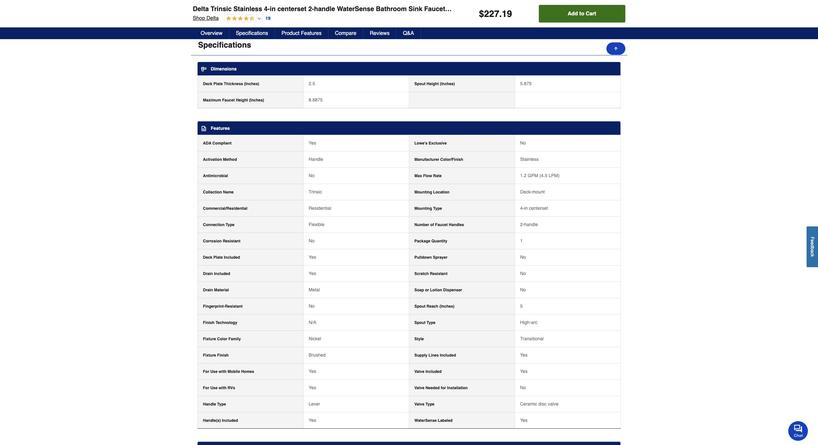 Task type: describe. For each thing, give the bounding box(es) containing it.
0 horizontal spatial centerset
[[278, 5, 307, 13]]

valve for yes
[[415, 370, 425, 374]]

deck plate included
[[203, 255, 240, 260]]

spout for 5.875
[[415, 82, 426, 86]]

metal
[[309, 288, 320, 293]]

maximum faucet height (inches)
[[203, 98, 264, 102]]

0 vertical spatial with
[[448, 5, 461, 13]]

technology
[[216, 321, 238, 325]]

.
[[500, 8, 502, 19]]

with for yes
[[219, 370, 227, 374]]

to
[[580, 11, 585, 17]]

number
[[415, 223, 430, 227]]

handles
[[449, 223, 465, 227]]

3/8
[[204, 11, 210, 16]]

reviews button
[[364, 27, 397, 39]]

tubes
[[269, 11, 280, 16]]

8.6875
[[309, 97, 323, 102]]

manufacturer
[[415, 157, 440, 162]]

activation
[[203, 157, 222, 162]]

soap or lotion dispenser
[[415, 288, 463, 293]]

yes for watersense labeled
[[309, 418, 316, 424]]

use for yes
[[211, 370, 218, 374]]

bathroom
[[376, 5, 407, 13]]

arrow up image
[[614, 46, 619, 51]]

compare
[[335, 30, 357, 36]]

supply lines included
[[415, 354, 456, 358]]

ceramic disc valve
[[521, 402, 559, 407]]

pex
[[244, 11, 253, 16]]

0 horizontal spatial trinsic
[[211, 5, 232, 13]]

1
[[521, 238, 523, 244]]

2 vertical spatial faucet
[[436, 223, 448, 227]]

spout type
[[415, 321, 436, 325]]

flexible
[[309, 222, 325, 227]]

stops
[[235, 17, 246, 22]]

chevron up image
[[614, 42, 621, 48]]

fixture finish
[[203, 354, 229, 358]]

a
[[811, 250, 816, 253]]

0 vertical spatial 2-
[[309, 5, 314, 13]]

0 vertical spatial drain
[[462, 5, 479, 13]]

exclusive
[[429, 141, 447, 146]]

for for yes
[[203, 370, 210, 374]]

scratch resistant
[[415, 272, 448, 276]]

2 horizontal spatial handle
[[525, 222, 539, 227]]

high- for high-arc
[[521, 320, 532, 325]]

handle for handle type
[[203, 403, 216, 407]]

max flow rate
[[415, 174, 442, 178]]

plate for yes
[[214, 255, 223, 260]]

1 horizontal spatial handle
[[314, 5, 335, 13]]

for use with rvs
[[203, 386, 235, 391]]

1 vertical spatial faucet
[[222, 98, 235, 102]]

1.2
[[521, 173, 527, 178]]

quantity
[[432, 239, 448, 244]]

style
[[415, 337, 424, 342]]

mounting for residential
[[415, 206, 433, 211]]

package quantity
[[415, 239, 448, 244]]

1 vertical spatial 4-
[[521, 206, 525, 211]]

2.5
[[309, 81, 315, 86]]

reviews
[[370, 30, 390, 36]]

spout
[[222, 4, 233, 9]]

add
[[568, 11, 579, 17]]

product features
[[282, 30, 322, 36]]

installation
[[448, 386, 468, 391]]

0 horizontal spatial 4-
[[264, 5, 270, 13]]

yes for pulldown sprayer
[[309, 255, 316, 260]]

turn
[[211, 17, 219, 22]]

straight
[[228, 11, 243, 16]]

family
[[229, 337, 241, 342]]

brushed
[[309, 353, 326, 358]]

included for handle(s) included
[[222, 419, 238, 424]]

reach
[[427, 305, 439, 309]]

1.2 gpm (4.5 lpm)
[[521, 173, 560, 178]]

color/finish
[[441, 157, 464, 162]]

transitional
[[521, 337, 544, 342]]

type for residential
[[434, 206, 442, 211]]

color
[[217, 337, 228, 342]]

0 horizontal spatial watersense
[[337, 5, 375, 13]]

n/a
[[309, 320, 317, 325]]

1 vertical spatial finish
[[217, 354, 229, 358]]

for
[[441, 386, 446, 391]]

rate
[[434, 174, 442, 178]]

mounting location
[[415, 190, 450, 195]]

type for n/a
[[427, 321, 436, 325]]

deck-
[[521, 189, 533, 195]]

handle inside high-arc spout 3/8 in. o.d. straight pex supply tubes 1/4 turn handle stops
[[220, 17, 234, 22]]

spout for high-arc
[[415, 321, 426, 325]]

type for lever
[[426, 403, 435, 407]]

package
[[415, 239, 431, 244]]

yes for lowe's exclusive
[[309, 140, 316, 146]]

max
[[415, 174, 422, 178]]

maximum
[[203, 98, 221, 102]]

or
[[426, 288, 429, 293]]

fixture for brushed
[[203, 354, 216, 358]]

handle(s)
[[203, 419, 221, 424]]

method
[[223, 157, 237, 162]]

number of faucet handles
[[415, 223, 465, 227]]

yes for valve needed for installation
[[309, 386, 316, 391]]

$ 227 . 19
[[479, 8, 513, 19]]

spout height (inches)
[[415, 82, 455, 86]]

valve needed for installation
[[415, 386, 468, 391]]

lowe's exclusive
[[415, 141, 447, 146]]

valve
[[548, 402, 559, 407]]

fixture for nickel
[[203, 337, 216, 342]]

0 vertical spatial delta
[[193, 5, 209, 13]]

mobile
[[228, 370, 240, 374]]

add to cart
[[568, 11, 597, 17]]

resistant for 1
[[223, 239, 241, 244]]

product
[[282, 30, 300, 36]]

mounting for trinsic
[[415, 190, 433, 195]]

5
[[521, 304, 523, 309]]

dimensions image
[[201, 67, 206, 72]]

overview
[[201, 30, 223, 36]]

high-arc
[[521, 320, 538, 325]]

pulldown sprayer
[[415, 255, 448, 260]]

0 vertical spatial plate
[[512, 5, 527, 13]]



Task type: locate. For each thing, give the bounding box(es) containing it.
q&a button
[[397, 27, 421, 39]]

finish technology
[[203, 321, 238, 325]]

height
[[427, 82, 439, 86], [236, 98, 248, 102]]

sink
[[409, 5, 423, 13]]

included for valve included
[[426, 370, 442, 374]]

fixture
[[203, 337, 216, 342], [203, 354, 216, 358]]

use for no
[[211, 386, 218, 391]]

with left "mobile"
[[219, 370, 227, 374]]

0 vertical spatial mounting
[[415, 190, 433, 195]]

2 valve from the top
[[415, 386, 425, 391]]

antimicrobial
[[203, 174, 228, 178]]

1 horizontal spatial high-
[[521, 320, 532, 325]]

handle down o.d.
[[220, 17, 234, 22]]

1 vertical spatial handle
[[203, 403, 216, 407]]

dimensions
[[211, 66, 237, 71]]

2 vertical spatial with
[[219, 386, 227, 391]]

1 vertical spatial features
[[211, 126, 230, 131]]

included
[[224, 255, 240, 260], [214, 272, 230, 276], [440, 354, 456, 358], [426, 370, 442, 374], [222, 419, 238, 424]]

2 fixture from the top
[[203, 354, 216, 358]]

drain included
[[203, 272, 230, 276]]

0 horizontal spatial height
[[236, 98, 248, 102]]

yes for scratch resistant
[[309, 271, 316, 276]]

and
[[481, 5, 493, 13]]

valve
[[415, 370, 425, 374], [415, 386, 425, 391], [415, 403, 425, 407]]

1 vertical spatial fixture
[[203, 354, 216, 358]]

with left rvs at the left bottom
[[219, 386, 227, 391]]

faucet right "sink"
[[425, 5, 446, 13]]

1 horizontal spatial 4-
[[521, 206, 525, 211]]

ceramic
[[521, 402, 538, 407]]

with left $
[[448, 5, 461, 13]]

1 vertical spatial with
[[219, 370, 227, 374]]

name
[[223, 190, 234, 195]]

deck-mount
[[521, 189, 545, 195]]

1 e from the top
[[811, 240, 816, 243]]

0 vertical spatial fixture
[[203, 337, 216, 342]]

nickel
[[309, 337, 321, 342]]

19 right 227
[[502, 8, 513, 19]]

0 vertical spatial height
[[427, 82, 439, 86]]

1 vertical spatial centerset
[[530, 206, 548, 211]]

1 spout from the top
[[415, 82, 426, 86]]

1 vertical spatial in
[[525, 206, 528, 211]]

1 vertical spatial mounting
[[415, 206, 433, 211]]

2- up product features button
[[309, 5, 314, 13]]

3 valve from the top
[[415, 403, 425, 407]]

watersense down valve type
[[415, 419, 437, 424]]

yes
[[309, 140, 316, 146], [309, 255, 316, 260], [309, 271, 316, 276], [521, 353, 528, 358], [309, 369, 316, 374], [521, 369, 528, 374], [309, 386, 316, 391], [309, 418, 316, 424], [521, 418, 528, 424]]

yes for valve included
[[309, 369, 316, 374]]

in right the supply
[[270, 5, 276, 13]]

0 vertical spatial spout
[[415, 82, 426, 86]]

compliant
[[213, 141, 232, 146]]

no
[[521, 140, 527, 146], [309, 173, 315, 178], [309, 238, 315, 244], [521, 255, 527, 260], [521, 271, 527, 276], [521, 288, 527, 293], [309, 304, 315, 309], [521, 386, 527, 391]]

ada
[[203, 141, 212, 146]]

high-arc spout 3/8 in. o.d. straight pex supply tubes 1/4 turn handle stops
[[204, 4, 280, 22]]

4-in centerset
[[521, 206, 548, 211]]

gpm
[[528, 173, 539, 178]]

drain up the drain material at left
[[203, 272, 213, 276]]

in.
[[211, 11, 216, 16]]

0 horizontal spatial features
[[211, 126, 230, 131]]

deck right "and"
[[494, 5, 510, 13]]

for down fixture finish
[[203, 370, 210, 374]]

19
[[502, 8, 513, 19], [266, 16, 271, 21]]

0 vertical spatial arc
[[214, 4, 221, 9]]

valve for ceramic disc valve
[[415, 403, 425, 407]]

3 spout from the top
[[415, 321, 426, 325]]

0 horizontal spatial 19
[[266, 16, 271, 21]]

2 vertical spatial deck
[[203, 255, 213, 260]]

mounting
[[415, 190, 433, 195], [415, 206, 433, 211]]

0 vertical spatial faucet
[[425, 5, 446, 13]]

1 horizontal spatial watersense
[[415, 419, 437, 424]]

resistant up soap or lotion dispenser
[[430, 272, 448, 276]]

faucet right of
[[436, 223, 448, 227]]

4- down deck-
[[521, 206, 525, 211]]

mount
[[533, 189, 545, 195]]

cart
[[586, 11, 597, 17]]

1 vertical spatial arc
[[532, 320, 538, 325]]

product features button
[[275, 27, 329, 39]]

1 vertical spatial trinsic
[[309, 189, 322, 195]]

0 horizontal spatial stainless
[[234, 5, 262, 13]]

0 horizontal spatial finish
[[203, 321, 215, 325]]

high- up 3/8
[[204, 4, 214, 9]]

2-handle
[[521, 222, 539, 227]]

1/4
[[204, 17, 210, 22]]

fixture down the fixture color family
[[203, 354, 216, 358]]

0 horizontal spatial high-
[[204, 4, 214, 9]]

finish down color
[[217, 354, 229, 358]]

features right product
[[301, 30, 322, 36]]

spout for 5
[[415, 305, 426, 309]]

2 use from the top
[[211, 386, 218, 391]]

arc
[[214, 4, 221, 9], [532, 320, 538, 325]]

0 vertical spatial high-
[[204, 4, 214, 9]]

in down deck-
[[525, 206, 528, 211]]

included down deck plate included at left
[[214, 272, 230, 276]]

d
[[811, 245, 816, 248]]

$
[[479, 8, 485, 19]]

1 vertical spatial specifications
[[198, 40, 251, 50]]

1 vertical spatial drain
[[203, 272, 213, 276]]

1 horizontal spatial arc
[[532, 320, 538, 325]]

1 valve from the top
[[415, 370, 425, 374]]

included down "corrosion resistant"
[[224, 255, 240, 260]]

high- inside high-arc spout 3/8 in. o.d. straight pex supply tubes 1/4 turn handle stops
[[204, 4, 214, 9]]

included right lines
[[440, 354, 456, 358]]

4- right pex
[[264, 5, 270, 13]]

1 vertical spatial stainless
[[521, 157, 539, 162]]

for for no
[[203, 386, 210, 391]]

mounting up number
[[415, 206, 433, 211]]

1 horizontal spatial in
[[525, 206, 528, 211]]

k
[[811, 255, 816, 257]]

2 vertical spatial plate
[[214, 255, 223, 260]]

resistant up technology
[[225, 305, 243, 309]]

high- for high-arc spout 3/8 in. o.d. straight pex supply tubes 1/4 turn handle stops
[[204, 4, 214, 9]]

overview button
[[194, 27, 230, 39]]

0 vertical spatial 4-
[[264, 5, 270, 13]]

stainless up the stops
[[234, 5, 262, 13]]

plate right .
[[512, 5, 527, 13]]

0 horizontal spatial arc
[[214, 4, 221, 9]]

0 vertical spatial trinsic
[[211, 5, 232, 13]]

1 horizontal spatial trinsic
[[309, 189, 322, 195]]

0 vertical spatial valve
[[415, 370, 425, 374]]

handle up compare
[[314, 5, 335, 13]]

collection name
[[203, 190, 234, 195]]

e up b
[[811, 243, 816, 245]]

centerset up product
[[278, 5, 307, 13]]

homes
[[241, 370, 254, 374]]

e up d
[[811, 240, 816, 243]]

0 vertical spatial specifications
[[236, 30, 268, 36]]

specifications button
[[230, 27, 275, 39], [191, 35, 628, 55]]

0 vertical spatial in
[[270, 5, 276, 13]]

handle type
[[203, 403, 226, 407]]

(4.5
[[540, 173, 548, 178]]

supply
[[415, 354, 428, 358]]

spout
[[415, 82, 426, 86], [415, 305, 426, 309], [415, 321, 426, 325]]

1 vertical spatial delta
[[207, 15, 219, 21]]

1 vertical spatial plate
[[214, 82, 223, 86]]

fixture color family
[[203, 337, 241, 342]]

1 horizontal spatial finish
[[217, 354, 229, 358]]

dispenser
[[444, 288, 463, 293]]

2 vertical spatial resistant
[[225, 305, 243, 309]]

type up "number of faucet handles"
[[434, 206, 442, 211]]

2- up 1
[[521, 222, 525, 227]]

2 vertical spatial spout
[[415, 321, 426, 325]]

0 vertical spatial handle
[[309, 157, 324, 162]]

2 vertical spatial valve
[[415, 403, 425, 407]]

notes image
[[201, 126, 206, 131]]

0 vertical spatial features
[[301, 30, 322, 36]]

1 vertical spatial 2-
[[521, 222, 525, 227]]

2 mounting from the top
[[415, 206, 433, 211]]

resistant
[[223, 239, 241, 244], [430, 272, 448, 276], [225, 305, 243, 309]]

1 horizontal spatial stainless
[[521, 157, 539, 162]]

1 vertical spatial deck
[[203, 82, 213, 86]]

trinsic up turn
[[211, 5, 232, 13]]

0 horizontal spatial 2-
[[309, 5, 314, 13]]

for
[[203, 370, 210, 374], [203, 386, 210, 391]]

4.5 stars image
[[224, 16, 255, 22]]

handle for handle
[[309, 157, 324, 162]]

drain for yes
[[203, 272, 213, 276]]

2 vertical spatial drain
[[203, 288, 213, 293]]

fixture left color
[[203, 337, 216, 342]]

manufacturer color/finish
[[415, 157, 464, 162]]

finish down fingerprint-
[[203, 321, 215, 325]]

2 spout from the top
[[415, 305, 426, 309]]

1 vertical spatial valve
[[415, 386, 425, 391]]

features up compliant
[[211, 126, 230, 131]]

valve down supply
[[415, 370, 425, 374]]

type down the needed
[[426, 403, 435, 407]]

for use with mobile homes
[[203, 370, 254, 374]]

faucet
[[425, 5, 446, 13], [222, 98, 235, 102], [436, 223, 448, 227]]

deck for yes
[[203, 255, 213, 260]]

mounting down flow on the right of the page
[[415, 190, 433, 195]]

drain left $
[[462, 5, 479, 13]]

1 vertical spatial use
[[211, 386, 218, 391]]

centerset down mount on the right of page
[[530, 206, 548, 211]]

1 vertical spatial spout
[[415, 305, 426, 309]]

type down reach
[[427, 321, 436, 325]]

1 horizontal spatial 2-
[[521, 222, 525, 227]]

valve left the needed
[[415, 386, 425, 391]]

scratch
[[415, 272, 429, 276]]

0 vertical spatial deck
[[494, 5, 510, 13]]

0 vertical spatial finish
[[203, 321, 215, 325]]

1 fixture from the top
[[203, 337, 216, 342]]

2 e from the top
[[811, 243, 816, 245]]

1 horizontal spatial 19
[[502, 8, 513, 19]]

1 horizontal spatial centerset
[[530, 206, 548, 211]]

1 vertical spatial handle
[[220, 17, 234, 22]]

valve up watersense labeled
[[415, 403, 425, 407]]

thickness
[[224, 82, 243, 86]]

type right connection
[[226, 223, 235, 227]]

1 vertical spatial watersense
[[415, 419, 437, 424]]

corrosion resistant
[[203, 239, 241, 244]]

resistant for 5
[[225, 305, 243, 309]]

0 vertical spatial centerset
[[278, 5, 307, 13]]

high- down 5
[[521, 320, 532, 325]]

watersense up compare button
[[337, 5, 375, 13]]

watersense labeled
[[415, 419, 453, 424]]

corrosion
[[203, 239, 222, 244]]

1 mounting from the top
[[415, 190, 433, 195]]

deck down corrosion
[[203, 255, 213, 260]]

arc for high-arc
[[532, 320, 538, 325]]

arc for high-arc spout 3/8 in. o.d. straight pex supply tubes 1/4 turn handle stops
[[214, 4, 221, 9]]

stainless up the gpm
[[521, 157, 539, 162]]

rvs
[[228, 386, 235, 391]]

(inches)
[[244, 82, 259, 86], [440, 82, 455, 86], [249, 98, 264, 102], [440, 305, 455, 309]]

deck plate thickness (inches)
[[203, 82, 259, 86]]

0 horizontal spatial in
[[270, 5, 276, 13]]

labeled
[[438, 419, 453, 424]]

disc
[[539, 402, 547, 407]]

use up handle type on the left of the page
[[211, 386, 218, 391]]

deck for 2.5
[[203, 82, 213, 86]]

arc inside high-arc spout 3/8 in. o.d. straight pex supply tubes 1/4 turn handle stops
[[214, 4, 221, 9]]

specifications down overview button
[[198, 40, 251, 50]]

commercial/residential
[[203, 206, 248, 211]]

for up handle type on the left of the page
[[203, 386, 210, 391]]

drain for metal
[[203, 288, 213, 293]]

1 vertical spatial high-
[[521, 320, 532, 325]]

shop delta
[[193, 15, 219, 21]]

with for no
[[219, 386, 227, 391]]

0 vertical spatial resistant
[[223, 239, 241, 244]]

included down lines
[[426, 370, 442, 374]]

2 for from the top
[[203, 386, 210, 391]]

features inside button
[[301, 30, 322, 36]]

0 horizontal spatial handle
[[220, 17, 234, 22]]

227
[[485, 8, 500, 19]]

1 horizontal spatial features
[[301, 30, 322, 36]]

deck down dimensions icon
[[203, 82, 213, 86]]

included right handle(s)
[[222, 419, 238, 424]]

0 vertical spatial handle
[[314, 5, 335, 13]]

f e e d b a c k
[[811, 237, 816, 257]]

arc up in.
[[214, 4, 221, 9]]

plate left "thickness"
[[214, 82, 223, 86]]

0 vertical spatial watersense
[[337, 5, 375, 13]]

resistant up deck plate included at left
[[223, 239, 241, 244]]

arc up transitional
[[532, 320, 538, 325]]

specifications down the stops
[[236, 30, 268, 36]]

material
[[214, 288, 229, 293]]

soap
[[415, 288, 424, 293]]

drain left material
[[203, 288, 213, 293]]

handle down 4-in centerset
[[525, 222, 539, 227]]

1 for from the top
[[203, 370, 210, 374]]

0 horizontal spatial handle
[[203, 403, 216, 407]]

1 vertical spatial resistant
[[430, 272, 448, 276]]

fingerprint-
[[203, 305, 225, 309]]

o.d.
[[217, 11, 227, 16]]

with
[[448, 5, 461, 13], [219, 370, 227, 374], [219, 386, 227, 391]]

0 vertical spatial for
[[203, 370, 210, 374]]

faucet right maximum
[[222, 98, 235, 102]]

chat invite button image
[[789, 422, 809, 442]]

1 use from the top
[[211, 370, 218, 374]]

plate up "drain included"
[[214, 255, 223, 260]]

19 right pex
[[266, 16, 271, 21]]

2 vertical spatial handle
[[525, 222, 539, 227]]

1 vertical spatial height
[[236, 98, 248, 102]]

1 horizontal spatial handle
[[309, 157, 324, 162]]

included for drain included
[[214, 272, 230, 276]]

location
[[434, 190, 450, 195]]

trinsic up residential
[[309, 189, 322, 195]]

plate for 2.5
[[214, 82, 223, 86]]

type
[[434, 206, 442, 211], [226, 223, 235, 227], [427, 321, 436, 325], [217, 403, 226, 407], [426, 403, 435, 407]]

valve for no
[[415, 386, 425, 391]]

1 horizontal spatial height
[[427, 82, 439, 86]]

0 vertical spatial stainless
[[234, 5, 262, 13]]

use down fixture finish
[[211, 370, 218, 374]]

1 vertical spatial for
[[203, 386, 210, 391]]

type up handle(s) included
[[217, 403, 226, 407]]

supply
[[255, 11, 268, 16]]

needed
[[426, 386, 440, 391]]

0 vertical spatial use
[[211, 370, 218, 374]]



Task type: vqa. For each thing, say whether or not it's contained in the screenshot.


